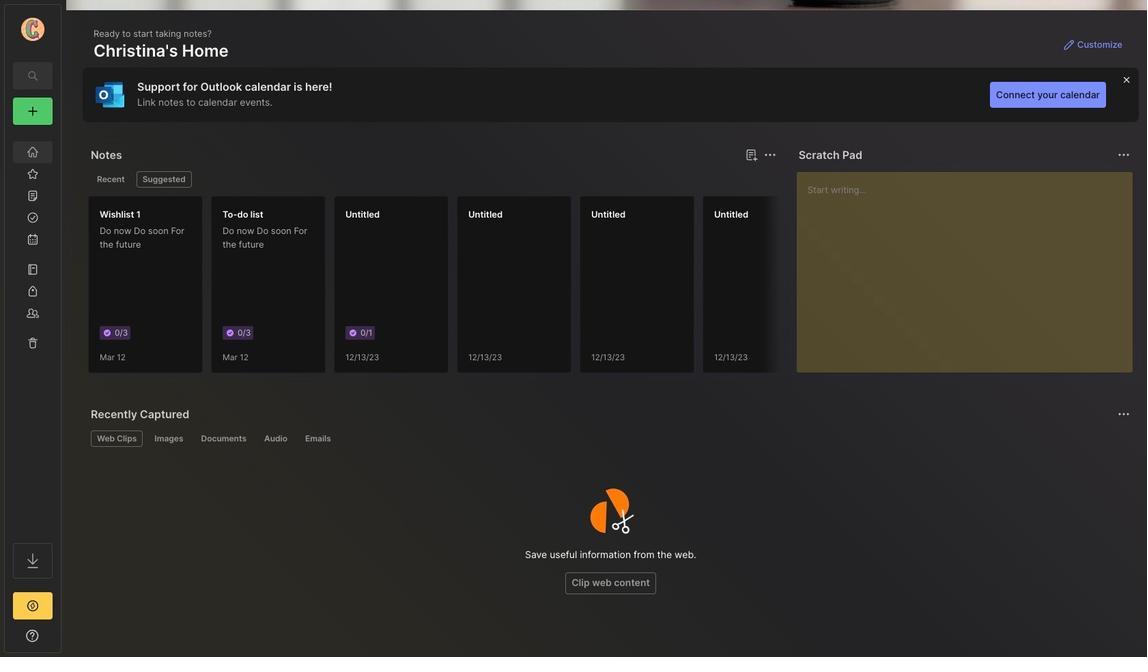 Task type: describe. For each thing, give the bounding box(es) containing it.
Account field
[[5, 16, 61, 43]]

click to expand image
[[60, 633, 70, 649]]

account image
[[21, 18, 44, 41]]

edit search image
[[25, 68, 41, 84]]

1 tab list from the top
[[91, 171, 774, 188]]

1 more actions field from the left
[[761, 145, 780, 165]]

2 more actions field from the left
[[1115, 145, 1134, 165]]

home image
[[26, 145, 40, 159]]

2 tab list from the top
[[91, 431, 1128, 447]]



Task type: locate. For each thing, give the bounding box(es) containing it.
tree
[[5, 133, 61, 531]]

0 horizontal spatial more actions field
[[761, 145, 780, 165]]

main element
[[0, 0, 66, 658]]

tab
[[91, 171, 131, 188], [136, 171, 192, 188], [91, 431, 143, 447], [148, 431, 190, 447], [195, 431, 253, 447], [258, 431, 294, 447], [299, 431, 337, 447]]

1 horizontal spatial more actions field
[[1115, 145, 1134, 165]]

0 vertical spatial tab list
[[91, 171, 774, 188]]

More actions field
[[761, 145, 780, 165], [1115, 145, 1134, 165]]

upgrade image
[[25, 598, 41, 615]]

tab list
[[91, 171, 774, 188], [91, 431, 1128, 447]]

WHAT'S NEW field
[[5, 626, 61, 648]]

row group
[[88, 196, 949, 382]]

Start writing… text field
[[808, 172, 1133, 362]]

1 vertical spatial tab list
[[91, 431, 1128, 447]]

more actions image
[[1116, 147, 1133, 163]]

more actions image
[[762, 147, 778, 163]]

tree inside main element
[[5, 133, 61, 531]]



Task type: vqa. For each thing, say whether or not it's contained in the screenshot.
1st Tab List from the top
yes



